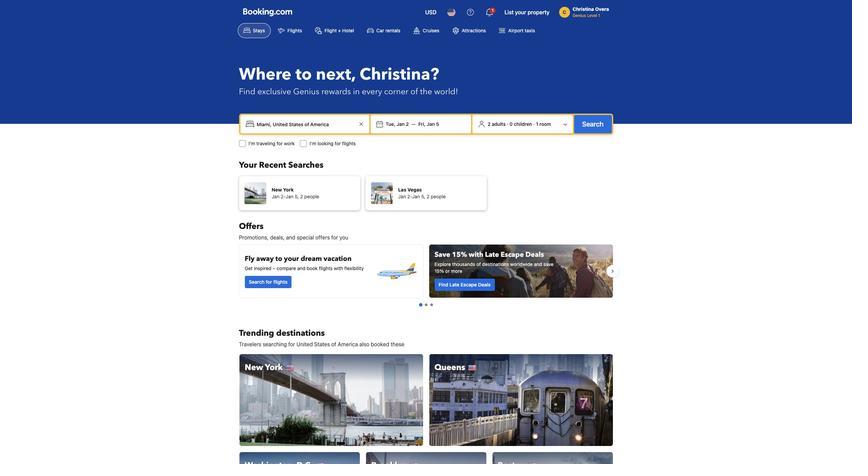 Task type: vqa. For each thing, say whether or not it's contained in the screenshot.
loyalty
no



Task type: locate. For each thing, give the bounding box(es) containing it.
escape up worldwide
[[501, 250, 524, 259]]

destinations up the united on the left bottom of the page
[[276, 328, 325, 339]]

special
[[297, 234, 314, 241]]

find
[[239, 86, 256, 97], [439, 282, 449, 288]]

2 horizontal spatial flights
[[342, 141, 356, 146]]

2- inside new york jan 2-jan 5, 2 people
[[281, 194, 286, 199]]

2-
[[281, 194, 286, 199], [407, 194, 412, 199]]

offers
[[239, 221, 264, 232]]

1 vertical spatial flights
[[319, 265, 333, 271]]

car rentals
[[377, 28, 401, 33]]

cruises link
[[408, 23, 445, 38]]

0 horizontal spatial new
[[245, 362, 263, 373]]

0 vertical spatial with
[[469, 250, 484, 259]]

5, down searches
[[295, 194, 299, 199]]

0 horizontal spatial your
[[284, 254, 299, 263]]

0 horizontal spatial with
[[334, 265, 343, 271]]

of right thousands
[[477, 261, 481, 267]]

deals down save 15% with late escape deals explore thousands of destinations worldwide and save 15% or more
[[478, 282, 491, 288]]

0 horizontal spatial 1
[[492, 8, 494, 13]]

and left the save
[[534, 261, 542, 267]]

destinations inside save 15% with late escape deals explore thousands of destinations worldwide and save 15% or more
[[482, 261, 509, 267]]

search for flights link
[[245, 276, 292, 288]]

15%
[[452, 250, 467, 259], [435, 268, 444, 274]]

main content
[[234, 221, 619, 464]]

booked
[[371, 341, 389, 347]]

1 horizontal spatial 2-
[[407, 194, 412, 199]]

1 horizontal spatial late
[[485, 250, 499, 259]]

1 horizontal spatial find
[[439, 282, 449, 288]]

jan left 5
[[427, 121, 435, 127]]

genius down christina
[[573, 13, 586, 18]]

people
[[304, 194, 319, 199], [431, 194, 446, 199]]

for left the united on the left bottom of the page
[[288, 341, 295, 347]]

children
[[514, 121, 532, 127]]

0 vertical spatial flights
[[342, 141, 356, 146]]

2 vertical spatial flights
[[273, 279, 288, 285]]

new inside new york jan 2-jan 5, 2 people
[[272, 187, 282, 193]]

car rentals link
[[361, 23, 406, 38]]

2- for vegas
[[407, 194, 412, 199]]

1 horizontal spatial with
[[469, 250, 484, 259]]

york for new york
[[265, 362, 283, 373]]

fly away to your dream vacation get inspired – compare and book flights with flexibility
[[245, 254, 364, 271]]

york down "searching" at the bottom left of page
[[265, 362, 283, 373]]

1 vertical spatial new
[[245, 362, 263, 373]]

1 left room
[[536, 121, 539, 127]]

0 vertical spatial deals
[[526, 250, 544, 259]]

you
[[340, 234, 349, 241]]

search inside search button
[[582, 120, 604, 128]]

flights inside 'fly away to your dream vacation get inspired – compare and book flights with flexibility'
[[319, 265, 333, 271]]

inspired
[[254, 265, 272, 271]]

0 horizontal spatial to
[[276, 254, 282, 263]]

list your property
[[505, 9, 550, 15]]

thousands
[[452, 261, 475, 267]]

deals up worldwide
[[526, 250, 544, 259]]

1 vertical spatial your
[[284, 254, 299, 263]]

2 vertical spatial of
[[332, 341, 336, 347]]

15% down explore
[[435, 268, 444, 274]]

· left 0
[[507, 121, 509, 127]]

to
[[296, 63, 312, 86], [276, 254, 282, 263]]

· right children
[[534, 121, 535, 127]]

with
[[469, 250, 484, 259], [334, 265, 343, 271]]

i'm traveling for work
[[249, 141, 295, 146]]

2 horizontal spatial of
[[477, 261, 481, 267]]

usd button
[[421, 4, 441, 20]]

for left work
[[277, 141, 283, 146]]

1 5, from the left
[[295, 194, 299, 199]]

1 horizontal spatial flights
[[319, 265, 333, 271]]

1 horizontal spatial search
[[582, 120, 604, 128]]

of right states
[[332, 341, 336, 347]]

5, down the vegas
[[422, 194, 426, 199]]

0 horizontal spatial 15%
[[435, 268, 444, 274]]

0 vertical spatial york
[[283, 187, 294, 193]]

1 horizontal spatial to
[[296, 63, 312, 86]]

looking
[[318, 141, 334, 146]]

christina overa genius level 1
[[573, 6, 609, 18]]

1 · from the left
[[507, 121, 509, 127]]

0 horizontal spatial of
[[332, 341, 336, 347]]

2 horizontal spatial 1
[[599, 13, 600, 18]]

1 horizontal spatial ·
[[534, 121, 535, 127]]

to inside 'fly away to your dream vacation get inspired – compare and book flights with flexibility'
[[276, 254, 282, 263]]

your right 'list'
[[515, 9, 527, 15]]

2- for york
[[281, 194, 286, 199]]

these
[[391, 341, 405, 347]]

5, inside new york jan 2-jan 5, 2 people
[[295, 194, 299, 199]]

fri, jan 5 button
[[416, 118, 442, 130]]

1 left 'list'
[[492, 8, 494, 13]]

find late escape deals link
[[435, 279, 495, 291]]

your inside 'fly away to your dream vacation get inspired – compare and book flights with flexibility'
[[284, 254, 299, 263]]

escape inside save 15% with late escape deals explore thousands of destinations worldwide and save 15% or more
[[501, 250, 524, 259]]

your account menu christina overa genius level 1 element
[[559, 3, 612, 19]]

new down travelers
[[245, 362, 263, 373]]

1 vertical spatial to
[[276, 254, 282, 263]]

2- down your recent searches
[[281, 194, 286, 199]]

0 horizontal spatial flights
[[273, 279, 288, 285]]

1 inside dropdown button
[[536, 121, 539, 127]]

1 horizontal spatial and
[[297, 265, 306, 271]]

0 vertical spatial destinations
[[482, 261, 509, 267]]

2 people from the left
[[431, 194, 446, 199]]

0 horizontal spatial people
[[304, 194, 319, 199]]

i'm
[[249, 141, 255, 146]]

late
[[485, 250, 499, 259], [450, 282, 460, 288]]

0 horizontal spatial ·
[[507, 121, 509, 127]]

new york
[[245, 362, 283, 373]]

1 horizontal spatial deals
[[526, 250, 544, 259]]

1 vertical spatial find
[[439, 282, 449, 288]]

search button
[[574, 115, 612, 133]]

jan down recent
[[272, 194, 280, 199]]

jan down the vegas
[[412, 194, 420, 199]]

flights
[[288, 28, 302, 33]]

your up compare
[[284, 254, 299, 263]]

of
[[411, 86, 418, 97], [477, 261, 481, 267], [332, 341, 336, 347]]

1 horizontal spatial 5,
[[422, 194, 426, 199]]

0 horizontal spatial deals
[[478, 282, 491, 288]]

destinations left worldwide
[[482, 261, 509, 267]]

york down your recent searches
[[283, 187, 294, 193]]

and right 'deals,'
[[286, 234, 295, 241]]

0 horizontal spatial destinations
[[276, 328, 325, 339]]

group of friends hiking in the mountains on a sunny day image
[[429, 245, 613, 298]]

new
[[272, 187, 282, 193], [245, 362, 263, 373]]

1 vertical spatial york
[[265, 362, 283, 373]]

0 vertical spatial late
[[485, 250, 499, 259]]

1 horizontal spatial 1
[[536, 121, 539, 127]]

for left 'you'
[[331, 234, 338, 241]]

0 vertical spatial find
[[239, 86, 256, 97]]

find down or
[[439, 282, 449, 288]]

0 horizontal spatial 2-
[[281, 194, 286, 199]]

people inside new york jan 2-jan 5, 2 people
[[304, 194, 319, 199]]

genius left rewards
[[293, 86, 320, 97]]

·
[[507, 121, 509, 127], [534, 121, 535, 127]]

1
[[492, 8, 494, 13], [599, 13, 600, 18], [536, 121, 539, 127]]

0 horizontal spatial late
[[450, 282, 460, 288]]

search for search for flights
[[249, 279, 265, 285]]

york
[[283, 187, 294, 193], [265, 362, 283, 373]]

1 vertical spatial 15%
[[435, 268, 444, 274]]

—
[[412, 121, 416, 127]]

destinations
[[482, 261, 509, 267], [276, 328, 325, 339]]

flights down compare
[[273, 279, 288, 285]]

1 vertical spatial of
[[477, 261, 481, 267]]

with inside save 15% with late escape deals explore thousands of destinations worldwide and save 15% or more
[[469, 250, 484, 259]]

work
[[284, 141, 295, 146]]

2 adults · 0 children · 1 room button
[[475, 118, 570, 131]]

0 vertical spatial new
[[272, 187, 282, 193]]

0 horizontal spatial search
[[249, 279, 265, 285]]

for down inspired
[[266, 279, 272, 285]]

1 inside dropdown button
[[492, 8, 494, 13]]

1 horizontal spatial people
[[431, 194, 446, 199]]

1 vertical spatial destinations
[[276, 328, 325, 339]]

new down recent
[[272, 187, 282, 193]]

flight + hotel
[[325, 28, 354, 33]]

to up compare
[[276, 254, 282, 263]]

flights right book
[[319, 265, 333, 271]]

dream
[[301, 254, 322, 263]]

1 horizontal spatial escape
[[501, 250, 524, 259]]

with up thousands
[[469, 250, 484, 259]]

c
[[563, 9, 567, 15]]

1 down overa
[[599, 13, 600, 18]]

get
[[245, 265, 253, 271]]

0 vertical spatial of
[[411, 86, 418, 97]]

people for new york jan 2-jan 5, 2 people
[[304, 194, 319, 199]]

in
[[353, 86, 360, 97]]

new york jan 2-jan 5, 2 people
[[272, 187, 319, 199]]

0 horizontal spatial 5,
[[295, 194, 299, 199]]

book
[[307, 265, 318, 271]]

1 vertical spatial deals
[[478, 282, 491, 288]]

travelers
[[239, 341, 261, 347]]

airport taxis
[[509, 28, 535, 33]]

of inside the where to next, christina? find exclusive genius rewards in every corner of the world!
[[411, 86, 418, 97]]

2 5, from the left
[[422, 194, 426, 199]]

5, for york
[[295, 194, 299, 199]]

property
[[528, 9, 550, 15]]

15% up thousands
[[452, 250, 467, 259]]

1 2- from the left
[[281, 194, 286, 199]]

5
[[436, 121, 439, 127]]

people for las vegas jan 2-jan 5, 2 people
[[431, 194, 446, 199]]

region
[[234, 242, 619, 301]]

2 2- from the left
[[407, 194, 412, 199]]

1 vertical spatial genius
[[293, 86, 320, 97]]

2 inside new york jan 2-jan 5, 2 people
[[300, 194, 303, 199]]

flights right "looking"
[[342, 141, 356, 146]]

2- down the vegas
[[407, 194, 412, 199]]

2- inside 'las vegas jan 2-jan 5, 2 people'
[[407, 194, 412, 199]]

1 horizontal spatial of
[[411, 86, 418, 97]]

progress bar
[[419, 303, 433, 307]]

1 horizontal spatial your
[[515, 9, 527, 15]]

escape down more on the bottom right of page
[[461, 282, 477, 288]]

1 horizontal spatial destinations
[[482, 261, 509, 267]]

1 vertical spatial late
[[450, 282, 460, 288]]

1 horizontal spatial genius
[[573, 13, 586, 18]]

save
[[435, 250, 451, 259]]

level
[[587, 13, 597, 18]]

new inside main content
[[245, 362, 263, 373]]

or
[[445, 268, 450, 274]]

0 horizontal spatial find
[[239, 86, 256, 97]]

for inside 'trending destinations travelers searching for united states of america also booked these'
[[288, 341, 295, 347]]

genius inside the where to next, christina? find exclusive genius rewards in every corner of the world!
[[293, 86, 320, 97]]

0 horizontal spatial genius
[[293, 86, 320, 97]]

genius
[[573, 13, 586, 18], [293, 86, 320, 97]]

york inside new york jan 2-jan 5, 2 people
[[283, 187, 294, 193]]

where
[[239, 63, 292, 86]]

york inside main content
[[265, 362, 283, 373]]

your recent searches
[[239, 160, 324, 171]]

fly away to your dream vacation image
[[376, 250, 418, 292]]

0 vertical spatial search
[[582, 120, 604, 128]]

0 vertical spatial genius
[[573, 13, 586, 18]]

0 horizontal spatial and
[[286, 234, 295, 241]]

search inside search for flights link
[[249, 279, 265, 285]]

5, inside 'las vegas jan 2-jan 5, 2 people'
[[422, 194, 426, 199]]

new york link
[[239, 354, 424, 447]]

room
[[540, 121, 551, 127]]

1 horizontal spatial new
[[272, 187, 282, 193]]

0 vertical spatial to
[[296, 63, 312, 86]]

i'm
[[310, 141, 316, 146]]

find inside main content
[[439, 282, 449, 288]]

of left the
[[411, 86, 418, 97]]

stays
[[253, 28, 265, 33]]

1 vertical spatial escape
[[461, 282, 477, 288]]

1 horizontal spatial york
[[283, 187, 294, 193]]

to left next,
[[296, 63, 312, 86]]

1 vertical spatial with
[[334, 265, 343, 271]]

search
[[582, 120, 604, 128], [249, 279, 265, 285]]

america
[[338, 341, 358, 347]]

1 people from the left
[[304, 194, 319, 199]]

with down the vacation
[[334, 265, 343, 271]]

and left book
[[297, 265, 306, 271]]

people inside 'las vegas jan 2-jan 5, 2 people'
[[431, 194, 446, 199]]

1 horizontal spatial 15%
[[452, 250, 467, 259]]

0 vertical spatial escape
[[501, 250, 524, 259]]

2 inside 'las vegas jan 2-jan 5, 2 people'
[[427, 194, 430, 199]]

trending destinations travelers searching for united states of america also booked these
[[239, 328, 405, 347]]

0 horizontal spatial york
[[265, 362, 283, 373]]

and inside save 15% with late escape deals explore thousands of destinations worldwide and save 15% or more
[[534, 261, 542, 267]]

2 horizontal spatial and
[[534, 261, 542, 267]]

booking.com image
[[243, 8, 292, 16]]

find down 'where'
[[239, 86, 256, 97]]

search for flights
[[249, 279, 288, 285]]

2
[[406, 121, 409, 127], [488, 121, 491, 127], [300, 194, 303, 199], [427, 194, 430, 199]]

trending
[[239, 328, 274, 339]]

queens
[[435, 362, 465, 373]]

1 vertical spatial search
[[249, 279, 265, 285]]



Task type: describe. For each thing, give the bounding box(es) containing it.
tue, jan 2 — fri, jan 5
[[386, 121, 439, 127]]

of inside 'trending destinations travelers searching for united states of america also booked these'
[[332, 341, 336, 347]]

of inside save 15% with late escape deals explore thousands of destinations worldwide and save 15% or more
[[477, 261, 481, 267]]

search for search
[[582, 120, 604, 128]]

new for new york
[[245, 362, 263, 373]]

jan down las
[[398, 194, 406, 199]]

0
[[510, 121, 513, 127]]

progress bar inside main content
[[419, 303, 433, 307]]

5, for vegas
[[422, 194, 426, 199]]

offers promotions, deals, and special offers for you
[[239, 221, 349, 241]]

flights inside search for flights link
[[273, 279, 288, 285]]

airport taxis link
[[493, 23, 541, 38]]

christina
[[573, 6, 594, 12]]

where to next, christina? find exclusive genius rewards in every corner of the world!
[[239, 63, 458, 97]]

list your property link
[[501, 4, 554, 20]]

adults
[[492, 121, 506, 127]]

explore
[[435, 261, 451, 267]]

flexibility
[[344, 265, 364, 271]]

usd
[[425, 9, 437, 15]]

1 button
[[482, 4, 498, 20]]

compare
[[277, 265, 296, 271]]

york for new york jan 2-jan 5, 2 people
[[283, 187, 294, 193]]

world!
[[434, 86, 458, 97]]

destinations inside 'trending destinations travelers searching for united states of america also booked these'
[[276, 328, 325, 339]]

late inside save 15% with late escape deals explore thousands of destinations worldwide and save 15% or more
[[485, 250, 499, 259]]

save 15% with late escape deals explore thousands of destinations worldwide and save 15% or more
[[435, 250, 554, 274]]

cruises
[[423, 28, 440, 33]]

hotel
[[342, 28, 354, 33]]

deals,
[[270, 234, 285, 241]]

exclusive
[[258, 86, 291, 97]]

attractions
[[462, 28, 486, 33]]

jan right tue,
[[397, 121, 405, 127]]

region containing save 15% with late escape deals
[[234, 242, 619, 301]]

car
[[377, 28, 384, 33]]

0 horizontal spatial escape
[[461, 282, 477, 288]]

next,
[[316, 63, 356, 86]]

flights link
[[272, 23, 308, 38]]

Where are you going? field
[[254, 118, 357, 130]]

0 vertical spatial your
[[515, 9, 527, 15]]

save
[[544, 261, 554, 267]]

find late escape deals
[[439, 282, 491, 288]]

1 inside christina overa genius level 1
[[599, 13, 600, 18]]

for right "looking"
[[335, 141, 341, 146]]

flight
[[325, 28, 337, 33]]

+
[[338, 28, 341, 33]]

away
[[256, 254, 274, 263]]

taxis
[[525, 28, 535, 33]]

rentals
[[386, 28, 401, 33]]

and inside offers promotions, deals, and special offers for you
[[286, 234, 295, 241]]

airport
[[509, 28, 524, 33]]

worldwide
[[511, 261, 533, 267]]

find inside the where to next, christina? find exclusive genius rewards in every corner of the world!
[[239, 86, 256, 97]]

queens link
[[429, 354, 613, 447]]

promotions,
[[239, 234, 269, 241]]

new for new york jan 2-jan 5, 2 people
[[272, 187, 282, 193]]

–
[[273, 265, 276, 271]]

vacation
[[324, 254, 352, 263]]

tue,
[[386, 121, 396, 127]]

and inside 'fly away to your dream vacation get inspired – compare and book flights with flexibility'
[[297, 265, 306, 271]]

also
[[360, 341, 370, 347]]

with inside 'fly away to your dream vacation get inspired – compare and book flights with flexibility'
[[334, 265, 343, 271]]

states
[[314, 341, 330, 347]]

deals inside save 15% with late escape deals explore thousands of destinations worldwide and save 15% or more
[[526, 250, 544, 259]]

every
[[362, 86, 382, 97]]

jan down your recent searches
[[286, 194, 294, 199]]

for inside offers promotions, deals, and special offers for you
[[331, 234, 338, 241]]

0 vertical spatial 15%
[[452, 250, 467, 259]]

2 inside dropdown button
[[488, 121, 491, 127]]

searching
[[263, 341, 287, 347]]

2 · from the left
[[534, 121, 535, 127]]

2 adults · 0 children · 1 room
[[488, 121, 551, 127]]

attractions link
[[447, 23, 492, 38]]

vegas
[[408, 187, 422, 193]]

tue, jan 2 button
[[383, 118, 412, 130]]

rewards
[[322, 86, 351, 97]]

to inside the where to next, christina? find exclusive genius rewards in every corner of the world!
[[296, 63, 312, 86]]

offers
[[316, 234, 330, 241]]

flight + hotel link
[[309, 23, 360, 38]]

i'm looking for flights
[[310, 141, 356, 146]]

las vegas jan 2-jan 5, 2 people
[[398, 187, 446, 199]]

the
[[420, 86, 432, 97]]

traveling
[[257, 141, 275, 146]]

main content containing offers
[[234, 221, 619, 464]]

genius inside christina overa genius level 1
[[573, 13, 586, 18]]

christina?
[[360, 63, 439, 86]]

stays link
[[238, 23, 271, 38]]

corner
[[384, 86, 409, 97]]

las
[[398, 187, 407, 193]]

fly
[[245, 254, 255, 263]]

list
[[505, 9, 514, 15]]

your
[[239, 160, 257, 171]]

fri,
[[419, 121, 426, 127]]



